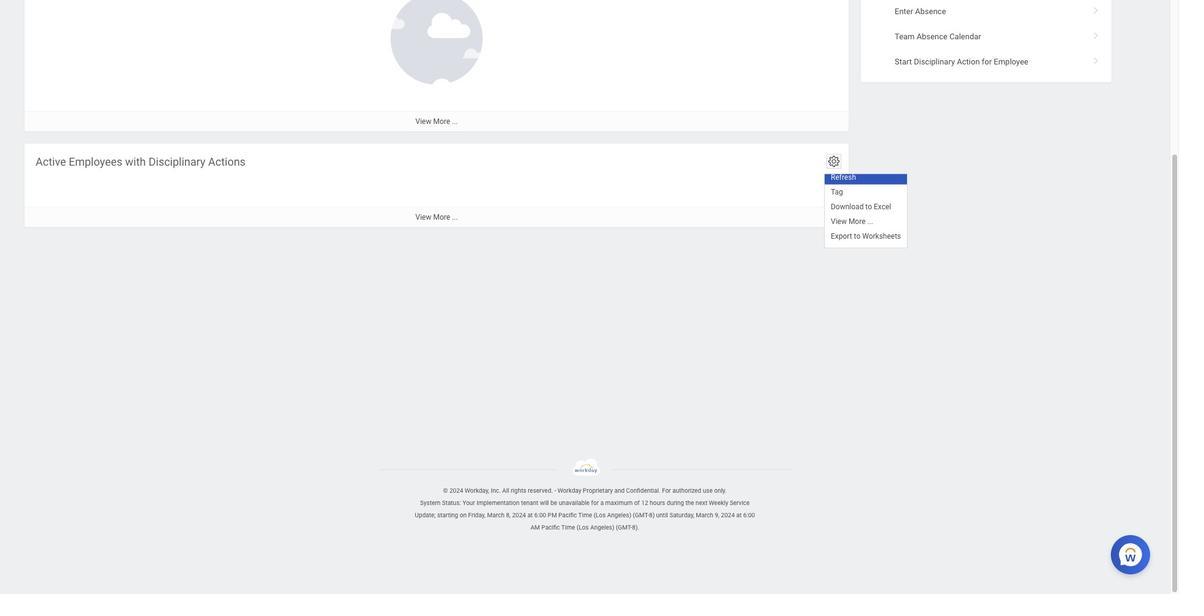 Task type: describe. For each thing, give the bounding box(es) containing it.
8)
[[649, 512, 655, 519]]

rights
[[511, 488, 526, 494]]

view inside option
[[831, 208, 847, 216]]

friday,
[[468, 512, 486, 519]]

0 horizontal spatial 2024
[[450, 488, 463, 494]]

tag option
[[825, 175, 907, 190]]

action
[[957, 57, 980, 67]]

for inside "© 2024 workday, inc. all rights reserved. - workday proprietary and confidential. for authorized use only. system status: your implementation tenant will be unavailable for a maximum of 12 hours during the next weekly service update; starting on friday, march 8, 2024 at 6:00 pm pacific time (los angeles) (gmt-8) until saturday, march 9, 2024 at 6:00 am pacific time (los angeles) (gmt-8)."
[[591, 500, 599, 507]]

2 march from the left
[[696, 512, 713, 519]]

enter absence
[[895, 6, 946, 16]]

start disciplinary action for employee
[[895, 57, 1029, 67]]

chevron right image inside enter absence link
[[1088, 2, 1104, 14]]

view more ... inside option
[[831, 208, 873, 216]]

configure active employees with disciplinary actions list box
[[825, 160, 907, 234]]

only.
[[714, 488, 727, 494]]

view more ... inside tardy and absence penalty element
[[415, 117, 458, 126]]

and
[[614, 488, 625, 494]]

more for 2nd view more ... link from the bottom of the page
[[433, 117, 450, 126]]

absence for team
[[917, 32, 948, 41]]

disciplinary inside list
[[914, 57, 955, 67]]

2 at from the left
[[736, 512, 742, 519]]

view inside tardy and absence penalty element
[[415, 117, 431, 126]]

view more ... inside active employees with disciplinary actions element
[[415, 213, 458, 222]]

1 at from the left
[[528, 512, 533, 519]]

next
[[696, 500, 707, 507]]

inc.
[[491, 488, 501, 494]]

all
[[502, 488, 509, 494]]

-
[[555, 488, 556, 494]]

1 vertical spatial angeles)
[[590, 525, 614, 531]]

1 horizontal spatial (los
[[594, 512, 606, 519]]

tag
[[831, 178, 843, 187]]

excel
[[874, 193, 891, 202]]

0 vertical spatial angeles)
[[607, 512, 631, 519]]

chevron right image for action
[[1088, 53, 1104, 65]]

8).
[[632, 525, 639, 531]]

your
[[463, 500, 475, 507]]

2 view more ... link from the top
[[25, 207, 849, 227]]

more for first view more ... link from the bottom of the page
[[433, 213, 450, 222]]

confidential.
[[626, 488, 661, 494]]

1 6:00 from the left
[[534, 512, 546, 519]]

employee
[[994, 57, 1029, 67]]

to for export
[[854, 223, 861, 231]]

for inside start disciplinary action for employee link
[[982, 57, 992, 67]]

©
[[443, 488, 448, 494]]

export
[[831, 223, 852, 231]]

implementation
[[477, 500, 520, 507]]

download to excel option
[[825, 190, 907, 205]]

view inside active employees with disciplinary actions element
[[415, 213, 431, 222]]

0 vertical spatial time
[[578, 512, 592, 519]]

team absence calendar link
[[861, 24, 1112, 49]]

reserved.
[[528, 488, 553, 494]]

actions
[[208, 155, 246, 168]]

pm
[[548, 512, 557, 519]]

a
[[600, 500, 604, 507]]

until
[[656, 512, 668, 519]]

0 vertical spatial pacific
[[558, 512, 577, 519]]



Task type: vqa. For each thing, say whether or not it's contained in the screenshot.
chevron right icon within Enter Absence link
yes



Task type: locate. For each thing, give the bounding box(es) containing it.
at
[[528, 512, 533, 519], [736, 512, 742, 519]]

start
[[895, 57, 912, 67]]

update;
[[415, 512, 436, 519]]

view more ... link
[[25, 111, 849, 132], [25, 207, 849, 227]]

active employees with disciplinary actions
[[36, 155, 246, 168]]

1 horizontal spatial (gmt-
[[633, 512, 649, 519]]

1 horizontal spatial for
[[982, 57, 992, 67]]

2024 right 9,
[[721, 512, 735, 519]]

download
[[831, 193, 864, 202]]

footer containing © 2024 workday, inc. all rights reserved. - workday proprietary and confidential. for authorized use only. system status: your implementation tenant will be unavailable for a maximum of 12 hours during the next weekly service update; starting on friday, march 8, 2024 at 6:00 pm pacific time (los angeles) (gmt-8) until saturday, march 9, 2024 at 6:00 am pacific time (los angeles) (gmt-8).
[[0, 459, 1170, 534]]

active
[[36, 155, 66, 168]]

angeles) down a
[[590, 525, 614, 531]]

3 chevron right image from the top
[[1088, 53, 1104, 65]]

more inside tardy and absence penalty element
[[433, 117, 450, 126]]

at down tenant
[[528, 512, 533, 519]]

2 vertical spatial chevron right image
[[1088, 53, 1104, 65]]

workday assistant region
[[1111, 531, 1155, 575]]

1 horizontal spatial 2024
[[512, 512, 526, 519]]

(los
[[594, 512, 606, 519], [577, 525, 589, 531]]

angeles)
[[607, 512, 631, 519], [590, 525, 614, 531]]

6:00 down service
[[743, 512, 755, 519]]

starting
[[437, 512, 458, 519]]

1 vertical spatial pacific
[[541, 525, 560, 531]]

1 view more ... link from the top
[[25, 111, 849, 132]]

download to excel
[[831, 193, 891, 202]]

(gmt-
[[633, 512, 649, 519], [616, 525, 632, 531]]

enter absence link
[[861, 0, 1112, 24]]

status:
[[442, 500, 461, 507]]

1 horizontal spatial march
[[696, 512, 713, 519]]

1 vertical spatial time
[[561, 525, 575, 531]]

pacific down unavailable
[[558, 512, 577, 519]]

absence
[[915, 6, 946, 16], [917, 32, 948, 41]]

1 vertical spatial disciplinary
[[149, 155, 205, 168]]

of
[[634, 500, 640, 507]]

active employees with disciplinary actions element
[[25, 144, 849, 227]]

0 vertical spatial for
[[982, 57, 992, 67]]

pacific
[[558, 512, 577, 519], [541, 525, 560, 531]]

team
[[895, 32, 915, 41]]

1 vertical spatial absence
[[917, 32, 948, 41]]

© 2024 workday, inc. all rights reserved. - workday proprietary and confidential. for authorized use only. system status: your implementation tenant will be unavailable for a maximum of 12 hours during the next weekly service update; starting on friday, march 8, 2024 at 6:00 pm pacific time (los angeles) (gmt-8) until saturday, march 9, 2024 at 6:00 am pacific time (los angeles) (gmt-8).
[[415, 488, 755, 531]]

calendar
[[950, 32, 981, 41]]

view more ...
[[415, 117, 458, 126], [831, 208, 873, 216], [415, 213, 458, 222]]

more
[[433, 117, 450, 126], [849, 208, 866, 216], [433, 213, 450, 222]]

march
[[487, 512, 505, 519], [696, 512, 713, 519]]

1 horizontal spatial 6:00
[[743, 512, 755, 519]]

list
[[861, 0, 1112, 75]]

enter
[[895, 6, 913, 16]]

1 vertical spatial view more ... link
[[25, 207, 849, 227]]

view
[[415, 117, 431, 126], [831, 208, 847, 216], [415, 213, 431, 222]]

... inside option
[[868, 208, 873, 216]]

proprietary
[[583, 488, 613, 494]]

0 vertical spatial chevron right image
[[1088, 2, 1104, 14]]

march left 9,
[[696, 512, 713, 519]]

0 horizontal spatial (gmt-
[[616, 525, 632, 531]]

1 vertical spatial chevron right image
[[1088, 28, 1104, 40]]

hours
[[650, 500, 665, 507]]

absence for enter
[[915, 6, 946, 16]]

workday
[[558, 488, 581, 494]]

saturday,
[[670, 512, 695, 519]]

0 horizontal spatial time
[[561, 525, 575, 531]]

service
[[730, 500, 750, 507]]

0 horizontal spatial (los
[[577, 525, 589, 531]]

angeles) down maximum
[[607, 512, 631, 519]]

am
[[531, 525, 540, 531]]

1 vertical spatial for
[[591, 500, 599, 507]]

team absence calendar
[[895, 32, 981, 41]]

for
[[662, 488, 671, 494]]

authorized
[[672, 488, 701, 494]]

more inside option
[[849, 208, 866, 216]]

...
[[452, 117, 458, 126], [868, 208, 873, 216], [452, 213, 458, 222]]

1 horizontal spatial at
[[736, 512, 742, 519]]

at down service
[[736, 512, 742, 519]]

1 chevron right image from the top
[[1088, 2, 1104, 14]]

footer
[[0, 459, 1170, 534]]

(los down unavailable
[[577, 525, 589, 531]]

configure active employees with disciplinary actions image
[[827, 155, 841, 168]]

time
[[578, 512, 592, 519], [561, 525, 575, 531]]

system
[[420, 500, 441, 507]]

use
[[703, 488, 713, 494]]

chevron right image
[[1088, 2, 1104, 14], [1088, 28, 1104, 40], [1088, 53, 1104, 65]]

... inside active employees with disciplinary actions element
[[452, 213, 458, 222]]

9,
[[715, 512, 720, 519]]

0 horizontal spatial 6:00
[[534, 512, 546, 519]]

the
[[686, 500, 694, 507]]

6:00 left pm
[[534, 512, 546, 519]]

1 horizontal spatial time
[[578, 512, 592, 519]]

disciplinary right with
[[149, 155, 205, 168]]

for right action
[[982, 57, 992, 67]]

disciplinary down team absence calendar
[[914, 57, 955, 67]]

refresh option
[[825, 160, 907, 175]]

0 horizontal spatial at
[[528, 512, 533, 519]]

2 chevron right image from the top
[[1088, 28, 1104, 40]]

maximum
[[605, 500, 633, 507]]

unavailable
[[559, 500, 590, 507]]

0 horizontal spatial for
[[591, 500, 599, 507]]

worksheets
[[862, 223, 901, 231]]

1 horizontal spatial to
[[866, 193, 872, 202]]

0 vertical spatial (los
[[594, 512, 606, 519]]

march down implementation
[[487, 512, 505, 519]]

... inside tardy and absence penalty element
[[452, 117, 458, 126]]

on
[[460, 512, 467, 519]]

6:00
[[534, 512, 546, 519], [743, 512, 755, 519]]

chevron right image inside start disciplinary action for employee link
[[1088, 53, 1104, 65]]

1 vertical spatial (los
[[577, 525, 589, 531]]

0 vertical spatial disciplinary
[[914, 57, 955, 67]]

list containing enter absence
[[861, 0, 1112, 75]]

... for first view more ... link from the bottom of the page
[[452, 213, 458, 222]]

to left the excel
[[866, 193, 872, 202]]

to
[[866, 193, 872, 202], [854, 223, 861, 231]]

(gmt- down maximum
[[616, 525, 632, 531]]

0 vertical spatial to
[[866, 193, 872, 202]]

for left a
[[591, 500, 599, 507]]

1 horizontal spatial disciplinary
[[914, 57, 955, 67]]

8,
[[506, 512, 511, 519]]

pacific down pm
[[541, 525, 560, 531]]

absence up team absence calendar
[[915, 6, 946, 16]]

weekly
[[709, 500, 728, 507]]

chevron right image inside team absence calendar link
[[1088, 28, 1104, 40]]

to right export
[[854, 223, 861, 231]]

12
[[641, 500, 648, 507]]

refresh
[[831, 163, 856, 172]]

to for download
[[866, 193, 872, 202]]

(gmt- down 12
[[633, 512, 649, 519]]

0 horizontal spatial to
[[854, 223, 861, 231]]

disciplinary
[[914, 57, 955, 67], [149, 155, 205, 168]]

tenant
[[521, 500, 538, 507]]

2024
[[450, 488, 463, 494], [512, 512, 526, 519], [721, 512, 735, 519]]

export to worksheets
[[831, 223, 901, 231]]

start disciplinary action for employee link
[[861, 49, 1112, 75]]

absence right the team
[[917, 32, 948, 41]]

more inside active employees with disciplinary actions element
[[433, 213, 450, 222]]

view more ... option
[[825, 205, 907, 219]]

1 vertical spatial (gmt-
[[616, 525, 632, 531]]

1 vertical spatial to
[[854, 223, 861, 231]]

2024 right ©
[[450, 488, 463, 494]]

during
[[667, 500, 684, 507]]

export to worksheets option
[[825, 219, 907, 234]]

0 horizontal spatial march
[[487, 512, 505, 519]]

for
[[982, 57, 992, 67], [591, 500, 599, 507]]

be
[[551, 500, 557, 507]]

0 horizontal spatial disciplinary
[[149, 155, 205, 168]]

will
[[540, 500, 549, 507]]

2 6:00 from the left
[[743, 512, 755, 519]]

... for 2nd view more ... link from the bottom of the page
[[452, 117, 458, 126]]

workday,
[[465, 488, 489, 494]]

tardy and absence penalty element
[[25, 0, 849, 132]]

0 vertical spatial (gmt-
[[633, 512, 649, 519]]

2024 right 8,
[[512, 512, 526, 519]]

0 vertical spatial absence
[[915, 6, 946, 16]]

2 horizontal spatial 2024
[[721, 512, 735, 519]]

chevron right image for calendar
[[1088, 28, 1104, 40]]

employees
[[69, 155, 122, 168]]

with
[[125, 155, 146, 168]]

0 vertical spatial view more ... link
[[25, 111, 849, 132]]

1 march from the left
[[487, 512, 505, 519]]

(los down a
[[594, 512, 606, 519]]



